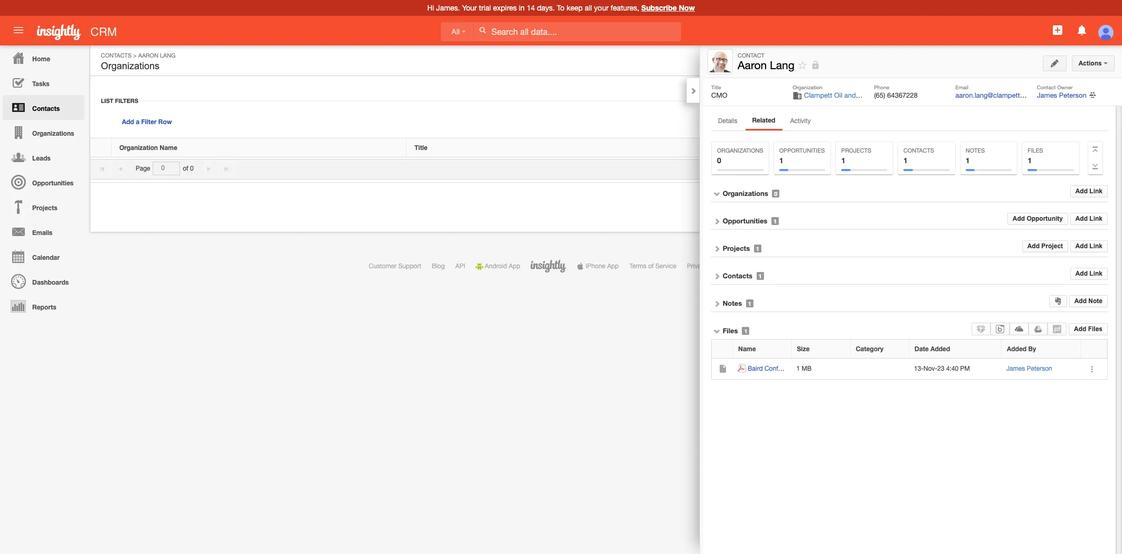 Task type: vqa. For each thing, say whether or not it's contained in the screenshot.
"All" in All Open Leads "link"
no



Task type: describe. For each thing, give the bounding box(es) containing it.
organizations down details 'link'
[[717, 147, 764, 154]]

1 vertical spatial opportunities
[[32, 179, 74, 187]]

contact image
[[710, 51, 731, 72]]

4:40
[[947, 365, 959, 372]]

aaron lang
[[738, 59, 795, 71]]

privacy policy
[[687, 263, 727, 270]]

Search all data.... text field
[[473, 22, 681, 41]]

chevron right image for projects
[[714, 245, 721, 253]]

days.
[[537, 4, 555, 12]]

0 for organizations 0
[[717, 156, 721, 165]]

details link
[[712, 114, 745, 130]]

row containing baird conference presentation_vf.pdf
[[712, 359, 1108, 380]]

email
[[956, 84, 969, 90]]

notes link
[[723, 299, 742, 307]]

add link right opportunity
[[1076, 215, 1103, 222]]

2 vertical spatial opportunities
[[723, 217, 768, 225]]

conference
[[765, 365, 798, 372]]

added by
[[1007, 345, 1037, 353]]

chevron down image for organizations
[[714, 190, 721, 198]]

add link button right the project
[[1071, 240, 1108, 253]]

organizations 0
[[717, 147, 764, 165]]

add link button up add note
[[1071, 268, 1108, 280]]

android app link
[[476, 263, 521, 270]]

james peterson inside row
[[1007, 365, 1053, 372]]

actions button
[[1072, 55, 1115, 71]]

activity
[[791, 117, 811, 125]]

projects inside navigation
[[32, 204, 57, 212]]

files for files 1
[[1028, 147, 1044, 154]]

now
[[679, 3, 695, 12]]

1 mb cell
[[792, 359, 851, 380]]

1 vertical spatial details
[[710, 144, 731, 152]]

clampett
[[804, 91, 833, 99]]

and
[[845, 91, 856, 99]]

1 vertical spatial opportunities link
[[723, 217, 768, 225]]

customer
[[369, 263, 397, 270]]

activity link
[[784, 114, 818, 130]]

add files
[[1074, 325, 1103, 333]]

details inside 'link'
[[718, 117, 738, 125]]

dashboards link
[[3, 269, 85, 294]]

to
[[557, 4, 565, 12]]

1 horizontal spatial name
[[739, 345, 756, 353]]

terms of service link
[[630, 263, 677, 270]]

0 vertical spatial chevron right image
[[690, 87, 697, 95]]

opportunity
[[1027, 215, 1063, 222]]

add link up contact owner
[[1041, 57, 1068, 64]]

blog link
[[432, 263, 445, 270]]

1 inside notes 1
[[966, 156, 970, 165]]

app for android app
[[509, 263, 521, 270]]

add down 'display'
[[1076, 188, 1088, 195]]

link files from google drive to this image
[[1035, 325, 1043, 333]]

link files from microsoft onedrive to this image
[[1016, 325, 1024, 333]]

date
[[915, 345, 929, 353]]

size
[[797, 345, 810, 353]]

contacts 1
[[904, 147, 935, 165]]

1 added from the left
[[931, 345, 951, 353]]

add link button up contact owner
[[1034, 53, 1074, 69]]

0 vertical spatial projects link
[[3, 194, 85, 219]]

files 1
[[1028, 147, 1044, 165]]

organization name
[[119, 144, 177, 152]]

0 horizontal spatial of
[[183, 165, 188, 172]]

add inside add files button
[[1074, 325, 1087, 333]]

home
[[32, 55, 50, 63]]

contacts > aaron lang organizations
[[101, 52, 176, 71]]

home link
[[3, 45, 85, 70]]

iphone app link
[[577, 263, 619, 270]]

of 0
[[183, 165, 194, 172]]

organizations inside organizations link
[[32, 129, 74, 137]]

owner
[[1058, 84, 1073, 90]]

notes for notes 1
[[966, 147, 985, 154]]

add note
[[1075, 297, 1103, 305]]

nov-
[[924, 365, 938, 372]]

0 vertical spatial james peterson link
[[1037, 91, 1087, 99]]

row containing name
[[712, 340, 1108, 359]]

aaron.lang@clampett.com link
[[956, 91, 1036, 99]]

organization for organization
[[793, 84, 823, 90]]

reports link
[[3, 294, 85, 319]]

no
[[1032, 165, 1040, 172]]

chevron right image for notes
[[714, 300, 721, 307]]

>
[[133, 52, 137, 59]]

iphone
[[586, 263, 606, 270]]

add up contact owner
[[1041, 57, 1053, 64]]

baird conference presentation_vf.pdf link
[[748, 365, 855, 372]]

baird conference presentation_vf.pdf cell
[[733, 359, 855, 380]]

pm
[[961, 365, 970, 372]]

clampett oil and gas, singapore link
[[804, 91, 906, 99]]

page
[[136, 165, 150, 172]]

tasks
[[32, 80, 50, 88]]

0 vertical spatial organizations link
[[3, 120, 85, 145]]

contact owner
[[1037, 84, 1073, 90]]

add a filter row
[[122, 118, 172, 126]]

iphone app
[[586, 263, 619, 270]]

1 horizontal spatial organizations link
[[723, 189, 768, 198]]

filters
[[115, 97, 138, 104]]

1 horizontal spatial projects
[[723, 244, 750, 253]]

add link button right opportunity
[[1071, 213, 1108, 225]]

category
[[856, 345, 884, 353]]

aaron inside contacts > aaron lang organizations
[[138, 52, 158, 59]]

phone (65) 64367228
[[874, 84, 918, 99]]

files for files
[[723, 326, 738, 335]]

2 horizontal spatial 0
[[775, 190, 778, 197]]

2 horizontal spatial contacts link
[[723, 272, 753, 280]]

files link
[[723, 326, 738, 335]]

add project link
[[1023, 240, 1069, 253]]

add note link
[[1070, 295, 1108, 308]]

android app
[[485, 263, 521, 270]]

1 horizontal spatial of
[[648, 263, 654, 270]]

23
[[938, 365, 945, 372]]

hi
[[427, 4, 434, 12]]

project
[[1042, 243, 1063, 250]]

leads link
[[3, 145, 85, 170]]

leads
[[32, 154, 51, 162]]

add inside add opportunity link
[[1013, 215, 1025, 222]]

link files from pandadoc to this image
[[1054, 325, 1062, 333]]

2 horizontal spatial opportunities
[[780, 147, 825, 154]]

1 horizontal spatial aaron
[[738, 59, 767, 71]]

to
[[1059, 165, 1064, 172]]

add inside add project link
[[1028, 243, 1040, 250]]

james inside row
[[1007, 365, 1026, 372]]

no items to display
[[1032, 165, 1086, 172]]

organizations down the organizations 0
[[723, 189, 768, 198]]

title for title
[[415, 144, 428, 152]]

your
[[594, 4, 609, 12]]

opportunities 1
[[780, 147, 825, 165]]

record permissions image
[[811, 59, 821, 71]]

created
[[1020, 144, 1044, 152]]



Task type: locate. For each thing, give the bounding box(es) containing it.
link files from box to this image
[[996, 325, 1005, 333]]

filter
[[141, 118, 157, 126]]

details down cmo
[[718, 117, 738, 125]]

0 for of 0
[[190, 165, 194, 172]]

opportunities
[[780, 147, 825, 154], [32, 179, 74, 187], [723, 217, 768, 225]]

0 horizontal spatial aaron
[[138, 52, 158, 59]]

0 vertical spatial james
[[1037, 91, 1058, 99]]

1 horizontal spatial lang
[[770, 59, 795, 71]]

add left opportunity
[[1013, 215, 1025, 222]]

add right opportunity
[[1076, 215, 1088, 222]]

trial
[[479, 4, 491, 12]]

contacts inside contacts > aaron lang organizations
[[101, 52, 132, 59]]

1 vertical spatial organizations link
[[723, 189, 768, 198]]

organizations link down the organizations 0
[[723, 189, 768, 198]]

1 horizontal spatial projects link
[[723, 244, 750, 253]]

contacts link left >
[[101, 52, 132, 59]]

0 horizontal spatial 0
[[190, 165, 194, 172]]

3 chevron right image from the top
[[714, 300, 721, 307]]

1 horizontal spatial contact
[[1037, 84, 1056, 90]]

0 horizontal spatial title
[[415, 144, 428, 152]]

chevron down image left files link in the right bottom of the page
[[714, 328, 721, 335]]

0 horizontal spatial files
[[723, 326, 738, 335]]

column header
[[90, 138, 111, 157]]

calendar
[[32, 254, 60, 261]]

chevron right image
[[690, 87, 697, 95], [714, 273, 721, 280]]

note
[[1089, 297, 1103, 305]]

james peterson down by
[[1007, 365, 1053, 372]]

1 vertical spatial title
[[415, 144, 428, 152]]

change record owner image
[[1090, 91, 1097, 100]]

0 horizontal spatial app
[[509, 263, 521, 270]]

navigation containing home
[[0, 45, 85, 319]]

details
[[718, 117, 738, 125], [710, 144, 731, 152]]

contact left owner on the right top of page
[[1037, 84, 1056, 90]]

by
[[1029, 345, 1037, 353]]

add opportunity
[[1013, 215, 1063, 222]]

projects 1
[[842, 147, 872, 165]]

chevron down image down the organizations 0
[[714, 190, 721, 198]]

1 vertical spatial james peterson link
[[1007, 365, 1053, 372]]

64367228
[[888, 91, 918, 99]]

opportunities link
[[3, 170, 85, 194], [723, 217, 768, 225]]

api
[[456, 263, 465, 270]]

hi james. your trial expires in 14 days. to keep all your features, subscribe now
[[427, 3, 695, 12]]

1 horizontal spatial files
[[1028, 147, 1044, 154]]

notes for notes
[[723, 299, 742, 307]]

0 vertical spatial contacts link
[[101, 52, 132, 59]]

organizations link up leads
[[3, 120, 85, 145]]

name up the baird on the bottom right
[[739, 345, 756, 353]]

privacy policy link
[[687, 263, 727, 270]]

0 horizontal spatial james
[[1007, 365, 1026, 372]]

james down contact owner
[[1037, 91, 1058, 99]]

link inside row
[[1005, 144, 1018, 152]]

files inside button
[[1089, 325, 1103, 333]]

add right the project
[[1076, 243, 1088, 250]]

android
[[485, 263, 507, 270]]

0 horizontal spatial name
[[160, 144, 177, 152]]

emails
[[32, 229, 52, 237]]

link created
[[1005, 144, 1044, 152]]

oil
[[834, 91, 843, 99]]

0 horizontal spatial organizations link
[[3, 120, 85, 145]]

name down row
[[160, 144, 177, 152]]

1 vertical spatial chevron down image
[[714, 328, 721, 335]]

navigation
[[0, 45, 85, 319]]

add link up add note
[[1076, 270, 1103, 277]]

chevron right image for opportunities
[[714, 218, 721, 225]]

0 vertical spatial title
[[712, 84, 721, 90]]

link
[[1055, 57, 1068, 64], [1005, 144, 1018, 152], [1090, 188, 1103, 195], [1090, 215, 1103, 222], [1090, 243, 1103, 250], [1090, 270, 1103, 277]]

files down "notes" link
[[723, 326, 738, 335]]

13-
[[914, 365, 924, 372]]

add up add note
[[1076, 270, 1088, 277]]

white image
[[479, 26, 486, 34]]

lang
[[160, 52, 176, 59], [770, 59, 795, 71]]

2 horizontal spatial files
[[1089, 325, 1103, 333]]

organizations link
[[3, 120, 85, 145], [723, 189, 768, 198]]

0 vertical spatial details
[[718, 117, 738, 125]]

1 horizontal spatial app
[[607, 263, 619, 270]]

contacts link down the policy
[[723, 272, 753, 280]]

organization up page
[[119, 144, 158, 152]]

0 horizontal spatial peterson
[[1027, 365, 1053, 372]]

0 horizontal spatial notes
[[723, 299, 742, 307]]

add link button down 'display'
[[1071, 185, 1108, 198]]

1 horizontal spatial opportunities
[[723, 217, 768, 225]]

added right date
[[931, 345, 951, 353]]

title inside row
[[415, 144, 428, 152]]

1 vertical spatial peterson
[[1027, 365, 1053, 372]]

notifications image
[[1076, 24, 1089, 36]]

james peterson
[[1037, 91, 1087, 99], [1007, 365, 1053, 372]]

evernote image
[[1055, 297, 1062, 305]]

lang left follow icon
[[770, 59, 795, 71]]

2 chevron right image from the top
[[714, 245, 721, 253]]

app right android
[[509, 263, 521, 270]]

customer support
[[369, 263, 421, 270]]

singapore
[[874, 91, 906, 99]]

0 vertical spatial peterson
[[1060, 91, 1087, 99]]

0 vertical spatial chevron right image
[[714, 218, 721, 225]]

add files button
[[1069, 323, 1108, 335]]

add link
[[1041, 57, 1068, 64], [1076, 188, 1103, 195], [1076, 215, 1103, 222], [1076, 243, 1103, 250], [1076, 270, 1103, 277]]

14
[[527, 4, 535, 12]]

13-nov-23 4:40 pm cell
[[910, 359, 1002, 380]]

notes up files link in the right bottom of the page
[[723, 299, 742, 307]]

terms
[[630, 263, 647, 270]]

1 inside the files 1
[[1028, 156, 1032, 165]]

0 horizontal spatial lang
[[160, 52, 176, 59]]

1 vertical spatial chevron right image
[[714, 245, 721, 253]]

peterson down owner on the right top of page
[[1060, 91, 1087, 99]]

app
[[509, 263, 521, 270], [607, 263, 619, 270]]

customer support link
[[369, 263, 421, 270]]

row
[[158, 118, 172, 126]]

0 horizontal spatial chevron right image
[[690, 87, 697, 95]]

chevron down image for files
[[714, 328, 721, 335]]

reports
[[32, 303, 56, 311]]

add inside add note link
[[1075, 297, 1087, 305]]

1 vertical spatial contacts link
[[3, 95, 85, 120]]

0 horizontal spatial projects
[[32, 204, 57, 212]]

1 horizontal spatial added
[[1007, 345, 1027, 353]]

0
[[717, 156, 721, 165], [190, 165, 194, 172], [775, 190, 778, 197]]

peterson
[[1060, 91, 1087, 99], [1027, 365, 1053, 372]]

0 vertical spatial james peterson
[[1037, 91, 1087, 99]]

1 vertical spatial chevron right image
[[714, 273, 721, 280]]

policy
[[710, 263, 727, 270]]

chevron right image down the policy
[[714, 273, 721, 280]]

(65)
[[874, 91, 886, 99]]

1 vertical spatial name
[[739, 345, 756, 353]]

0 vertical spatial chevron down image
[[714, 190, 721, 198]]

1 chevron right image from the top
[[714, 218, 721, 225]]

chevron right image
[[714, 218, 721, 225], [714, 245, 721, 253], [714, 300, 721, 307]]

your
[[462, 4, 477, 12]]

emails link
[[3, 219, 85, 244]]

0 horizontal spatial opportunities link
[[3, 170, 85, 194]]

2 added from the left
[[1007, 345, 1027, 353]]

organization for organization name
[[119, 144, 158, 152]]

add link button
[[1034, 53, 1074, 69], [1071, 185, 1108, 198], [1071, 213, 1108, 225], [1071, 240, 1108, 253], [1071, 268, 1108, 280]]

1 vertical spatial projects link
[[723, 244, 750, 253]]

0 vertical spatial opportunities
[[780, 147, 825, 154]]

aaron lang link
[[138, 52, 176, 59]]

organization up clampett
[[793, 84, 823, 90]]

files down note
[[1089, 325, 1103, 333]]

1 mb
[[797, 365, 812, 372]]

0 vertical spatial of
[[183, 165, 188, 172]]

2 vertical spatial chevron right image
[[714, 300, 721, 307]]

contact for contact owner
[[1037, 84, 1056, 90]]

james peterson down owner on the right top of page
[[1037, 91, 1087, 99]]

app for iphone app
[[607, 263, 619, 270]]

organizations inside contacts > aaron lang organizations
[[101, 61, 160, 71]]

add right link files from pandadoc to this image
[[1074, 325, 1087, 333]]

james peterson link inside row
[[1007, 365, 1053, 372]]

chevron right image left title cmo
[[690, 87, 697, 95]]

cell
[[851, 359, 910, 380]]

details down details 'link'
[[710, 144, 731, 152]]

1 horizontal spatial 0
[[717, 156, 721, 165]]

1 horizontal spatial organization
[[793, 84, 823, 90]]

gas,
[[858, 91, 872, 99]]

aaron right contact image
[[738, 59, 767, 71]]

1 vertical spatial projects
[[32, 204, 57, 212]]

0 vertical spatial contact
[[738, 52, 765, 59]]

1 horizontal spatial chevron right image
[[714, 273, 721, 280]]

2 vertical spatial projects
[[723, 244, 750, 253]]

james peterson link down by
[[1007, 365, 1053, 372]]

1 inside "cell"
[[797, 365, 800, 372]]

title inside title cmo
[[712, 84, 721, 90]]

contacts link down the 'tasks'
[[3, 95, 85, 120]]

added left by
[[1007, 345, 1027, 353]]

0 horizontal spatial contact
[[738, 52, 765, 59]]

organizations button
[[99, 59, 162, 73]]

1 horizontal spatial peterson
[[1060, 91, 1087, 99]]

projects link up the policy
[[723, 244, 750, 253]]

lang right >
[[160, 52, 176, 59]]

0 vertical spatial projects
[[842, 147, 872, 154]]

1 vertical spatial organization
[[119, 144, 158, 152]]

service
[[656, 263, 677, 270]]

1 inside contacts 1
[[904, 156, 908, 165]]

row containing organization name
[[90, 138, 1095, 157]]

display
[[1066, 165, 1086, 172]]

app right iphone
[[607, 263, 619, 270]]

contacts link
[[101, 52, 132, 59], [3, 95, 85, 120], [723, 272, 753, 280]]

2 horizontal spatial projects
[[842, 147, 872, 154]]

email aaron.lang@clampett.com
[[956, 84, 1036, 99]]

1 vertical spatial james peterson
[[1007, 365, 1053, 372]]

0 horizontal spatial added
[[931, 345, 951, 353]]

add opportunity link
[[1008, 213, 1069, 225]]

1 horizontal spatial contacts link
[[101, 52, 132, 59]]

0 vertical spatial name
[[160, 144, 177, 152]]

1 chevron down image from the top
[[714, 190, 721, 198]]

1 horizontal spatial james
[[1037, 91, 1058, 99]]

projects link up emails
[[3, 194, 85, 219]]

a
[[136, 118, 140, 126]]

lang inside contacts > aaron lang organizations
[[160, 52, 176, 59]]

0 vertical spatial notes
[[966, 147, 985, 154]]

keep
[[567, 4, 583, 12]]

1 horizontal spatial opportunities link
[[723, 217, 768, 225]]

add link right the project
[[1076, 243, 1103, 250]]

list
[[101, 97, 113, 104]]

calendar link
[[3, 244, 85, 269]]

add left the project
[[1028, 243, 1040, 250]]

privacy
[[687, 263, 708, 270]]

support
[[399, 263, 421, 270]]

organizations down >
[[101, 61, 160, 71]]

add
[[1041, 57, 1053, 64], [122, 118, 134, 126], [1076, 188, 1088, 195], [1013, 215, 1025, 222], [1076, 215, 1088, 222], [1028, 243, 1040, 250], [1076, 243, 1088, 250], [1076, 270, 1088, 277], [1075, 297, 1087, 305], [1074, 325, 1087, 333]]

add link down 'display'
[[1076, 188, 1103, 195]]

peterson down by
[[1027, 365, 1053, 372]]

0 horizontal spatial organization
[[119, 144, 158, 152]]

0 vertical spatial opportunities link
[[3, 170, 85, 194]]

of right terms
[[648, 263, 654, 270]]

notes left link created
[[966, 147, 985, 154]]

0 inside the organizations 0
[[717, 156, 721, 165]]

1 app from the left
[[509, 263, 521, 270]]

0 horizontal spatial projects link
[[3, 194, 85, 219]]

1 inside projects 1
[[842, 156, 846, 165]]

aaron right >
[[138, 52, 158, 59]]

peterson inside row
[[1027, 365, 1053, 372]]

james peterson link down owner on the right top of page
[[1037, 91, 1087, 99]]

subscribe now link
[[642, 3, 695, 12]]

add left note
[[1075, 297, 1087, 305]]

add left a
[[122, 118, 134, 126]]

actions
[[1079, 60, 1104, 67]]

notes 1
[[966, 147, 985, 165]]

1 vertical spatial contact
[[1037, 84, 1056, 90]]

1 vertical spatial james
[[1007, 365, 1026, 372]]

crm
[[91, 25, 117, 39]]

2 vertical spatial contacts link
[[723, 272, 753, 280]]

0 horizontal spatial opportunities
[[32, 179, 74, 187]]

phone
[[874, 84, 890, 90]]

expires
[[493, 4, 517, 12]]

row
[[90, 138, 1095, 157], [712, 340, 1108, 359], [712, 359, 1108, 380]]

files up 'no'
[[1028, 147, 1044, 154]]

contact right contact image
[[738, 52, 765, 59]]

1 horizontal spatial notes
[[966, 147, 985, 154]]

contact for contact
[[738, 52, 765, 59]]

0 vertical spatial organization
[[793, 84, 823, 90]]

related link
[[746, 114, 782, 129]]

james.
[[436, 4, 460, 12]]

aaron.lang@clampett.com
[[956, 91, 1036, 99]]

2 app from the left
[[607, 263, 619, 270]]

of right page
[[183, 165, 188, 172]]

2 chevron down image from the top
[[714, 328, 721, 335]]

baird
[[748, 365, 763, 372]]

title for title cmo
[[712, 84, 721, 90]]

1 inside opportunities 1
[[780, 156, 784, 165]]

1 vertical spatial of
[[648, 263, 654, 270]]

add a filter row link
[[122, 118, 172, 126]]

chevron down image
[[714, 190, 721, 198], [714, 328, 721, 335]]

of
[[183, 165, 188, 172], [648, 263, 654, 270]]

organization inside row
[[119, 144, 158, 152]]

organizations up 'leads' link
[[32, 129, 74, 137]]

link files from dropbox to this image
[[977, 325, 986, 333]]

0 horizontal spatial contacts link
[[3, 95, 85, 120]]

dashboards
[[32, 278, 69, 286]]

subscribe
[[642, 3, 677, 12]]

james down added by
[[1007, 365, 1026, 372]]

presentation_vf.pdf
[[799, 365, 855, 372]]

notes
[[966, 147, 985, 154], [723, 299, 742, 307]]

1 vertical spatial notes
[[723, 299, 742, 307]]

follow image
[[798, 60, 808, 70]]

contacts inside navigation
[[32, 105, 60, 113]]

list filters
[[101, 97, 138, 104]]

title cmo
[[712, 84, 728, 99]]

1 horizontal spatial title
[[712, 84, 721, 90]]



